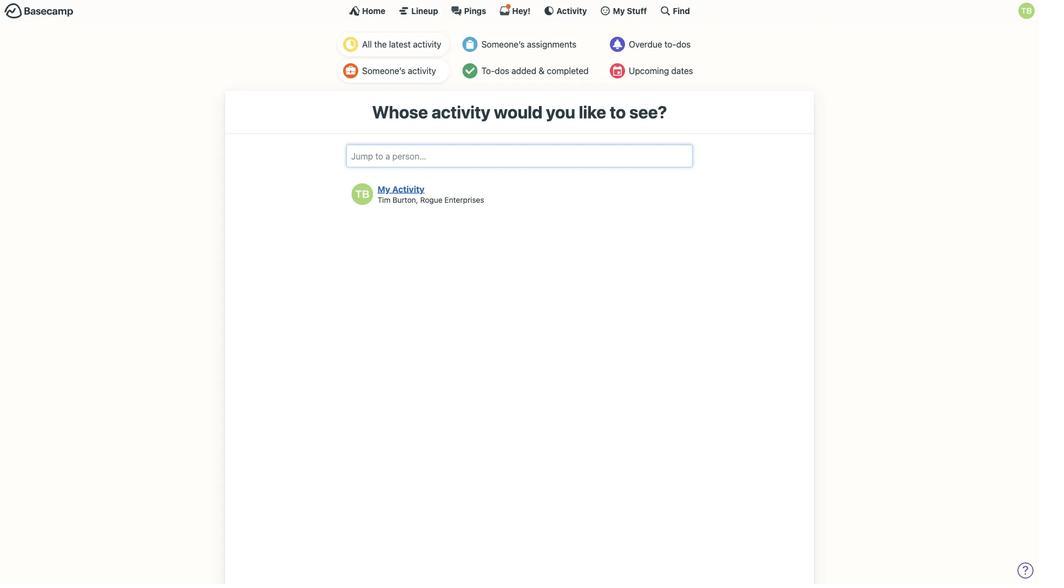 Task type: vqa. For each thing, say whether or not it's contained in the screenshot.
THIS
no



Task type: locate. For each thing, give the bounding box(es) containing it.
0 vertical spatial activity
[[557, 6, 587, 15]]

someone's down the
[[362, 66, 406, 76]]

upcoming dates link
[[605, 59, 702, 83]]

my stuff button
[[600, 5, 647, 16]]

dates
[[672, 66, 694, 76]]

0 vertical spatial dos
[[677, 39, 691, 50]]

assignment image
[[463, 37, 478, 52]]

1 vertical spatial dos
[[495, 66, 510, 76]]

1 horizontal spatial someone's
[[482, 39, 525, 50]]

dos up dates
[[677, 39, 691, 50]]

activity inside "my activity tim burton,        rogue enterprises"
[[393, 184, 425, 194]]

you
[[546, 102, 576, 122]]

activity inside someone's activity link
[[408, 66, 436, 76]]

overdue to-dos
[[629, 39, 691, 50]]

my for activity
[[378, 184, 391, 194]]

&
[[539, 66, 545, 76]]

0 vertical spatial my
[[613, 6, 625, 15]]

2 vertical spatial activity
[[432, 102, 491, 122]]

schedule image
[[610, 63, 625, 79]]

dos
[[677, 39, 691, 50], [495, 66, 510, 76]]

activity for someone's
[[408, 66, 436, 76]]

0 horizontal spatial activity
[[393, 184, 425, 194]]

activity up assignments
[[557, 6, 587, 15]]

my stuff
[[613, 6, 647, 15]]

0 horizontal spatial someone's
[[362, 66, 406, 76]]

someone's for someone's activity
[[362, 66, 406, 76]]

1 horizontal spatial dos
[[677, 39, 691, 50]]

rogue
[[421, 195, 443, 204]]

0 vertical spatial activity
[[413, 39, 442, 50]]

pings button
[[451, 5, 487, 16]]

pings
[[464, 6, 487, 15]]

burton,
[[393, 195, 418, 204]]

main element
[[0, 0, 1040, 21]]

activity down 'todo' icon
[[432, 102, 491, 122]]

my left stuff
[[613, 6, 625, 15]]

hey!
[[513, 6, 531, 15]]

to-
[[665, 39, 677, 50]]

activity right latest
[[413, 39, 442, 50]]

0 horizontal spatial dos
[[495, 66, 510, 76]]

activity
[[413, 39, 442, 50], [408, 66, 436, 76], [432, 102, 491, 122]]

activity down all the latest activity
[[408, 66, 436, 76]]

1 horizontal spatial activity
[[557, 6, 587, 15]]

find
[[673, 6, 690, 15]]

tim burton, rogue enterprises image
[[352, 184, 373, 205]]

someone's up to-
[[482, 39, 525, 50]]

1 vertical spatial my
[[378, 184, 391, 194]]

dos left added at the top of page
[[495, 66, 510, 76]]

my for stuff
[[613, 6, 625, 15]]

1 vertical spatial someone's
[[362, 66, 406, 76]]

activity up burton,
[[393, 184, 425, 194]]

my inside "my activity tim burton,        rogue enterprises"
[[378, 184, 391, 194]]

1 vertical spatial activity
[[393, 184, 425, 194]]

my inside popup button
[[613, 6, 625, 15]]

would
[[494, 102, 543, 122]]

activity
[[557, 6, 587, 15], [393, 184, 425, 194]]

1 horizontal spatial my
[[613, 6, 625, 15]]

lineup link
[[399, 5, 438, 16]]

to-dos added & completed link
[[457, 59, 597, 83]]

to
[[610, 102, 626, 122]]

someone's
[[482, 39, 525, 50], [362, 66, 406, 76]]

home
[[362, 6, 386, 15]]

0 vertical spatial someone's
[[482, 39, 525, 50]]

my
[[613, 6, 625, 15], [378, 184, 391, 194]]

all the latest activity link
[[338, 32, 450, 56]]

assignments
[[527, 39, 577, 50]]

0 horizontal spatial my
[[378, 184, 391, 194]]

reports image
[[610, 37, 625, 52]]

my up 'tim'
[[378, 184, 391, 194]]

someone's activity link
[[338, 59, 450, 83]]

enterprises
[[445, 195, 485, 204]]

1 vertical spatial activity
[[408, 66, 436, 76]]



Task type: describe. For each thing, give the bounding box(es) containing it.
to-dos added & completed
[[482, 66, 589, 76]]

added
[[512, 66, 537, 76]]

whose
[[372, 102, 428, 122]]

stuff
[[627, 6, 647, 15]]

hey! button
[[500, 4, 531, 16]]

Jump to a person… text field
[[347, 145, 693, 168]]

activity inside the main "element"
[[557, 6, 587, 15]]

person report image
[[344, 63, 359, 79]]

tim
[[378, 195, 391, 204]]

overdue
[[629, 39, 663, 50]]

activity inside 'all the latest activity' link
[[413, 39, 442, 50]]

like
[[579, 102, 607, 122]]

switch accounts image
[[4, 3, 74, 19]]

my activity tim burton,        rogue enterprises
[[378, 184, 485, 204]]

someone's for someone's assignments
[[482, 39, 525, 50]]

lineup
[[412, 6, 438, 15]]

all the latest activity
[[362, 39, 442, 50]]

tim burton image
[[1019, 3, 1036, 19]]

the
[[374, 39, 387, 50]]

upcoming dates
[[629, 66, 694, 76]]

someone's activity
[[362, 66, 436, 76]]

activity report image
[[344, 37, 359, 52]]

home link
[[349, 5, 386, 16]]

latest
[[389, 39, 411, 50]]

all
[[362, 39, 372, 50]]

upcoming
[[629, 66, 670, 76]]

someone's assignments
[[482, 39, 577, 50]]

find button
[[660, 5, 690, 16]]

to-
[[482, 66, 495, 76]]

whose activity would you like to see?
[[372, 102, 668, 122]]

someone's assignments link
[[457, 32, 597, 56]]

todo image
[[463, 63, 478, 79]]

overdue to-dos link
[[605, 32, 702, 56]]

see?
[[630, 102, 668, 122]]

activity link
[[544, 5, 587, 16]]

activity for whose
[[432, 102, 491, 122]]

completed
[[547, 66, 589, 76]]



